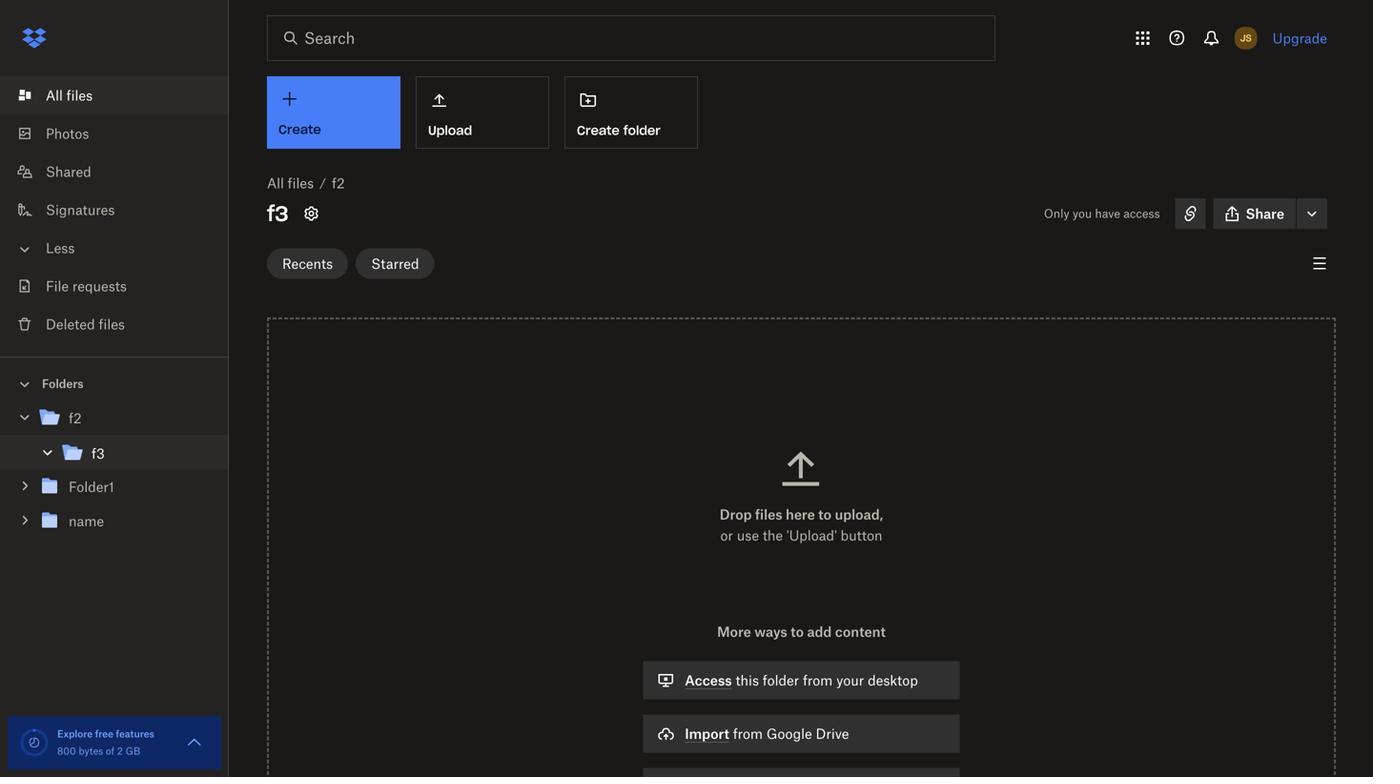 Task type: locate. For each thing, give the bounding box(es) containing it.
access this folder from your desktop
[[685, 672, 918, 688]]

deleted
[[46, 316, 95, 332]]

0 horizontal spatial f2 link
[[38, 406, 214, 432]]

0 vertical spatial from
[[803, 672, 833, 688]]

files up photos
[[66, 87, 93, 103]]

f2
[[332, 175, 345, 191], [69, 410, 82, 426]]

1 horizontal spatial to
[[818, 506, 832, 523]]

to left "add"
[[791, 624, 804, 640]]

f2 link up f3 link in the bottom of the page
[[38, 406, 214, 432]]

files for all files / f2
[[288, 175, 314, 191]]

f3 left folder settings icon
[[267, 200, 289, 227]]

all inside list item
[[46, 87, 63, 103]]

0 vertical spatial to
[[818, 506, 832, 523]]

files down file requests link
[[99, 316, 125, 332]]

2
[[117, 745, 123, 757]]

1 vertical spatial f3
[[92, 445, 105, 462]]

1 vertical spatial all files link
[[267, 174, 314, 193]]

all files link left /
[[267, 174, 314, 193]]

upload button
[[416, 76, 549, 149]]

more ways to add content element
[[639, 621, 964, 777]]

list containing all files
[[0, 65, 229, 357]]

0 vertical spatial f2 link
[[332, 174, 345, 193]]

0 vertical spatial f2
[[332, 175, 345, 191]]

create
[[278, 122, 321, 137], [577, 123, 620, 138]]

more ways to add content
[[717, 624, 886, 640]]

share button
[[1214, 198, 1296, 229]]

from right the import
[[733, 726, 763, 742]]

upgrade
[[1273, 30, 1327, 46]]

0 vertical spatial all
[[46, 87, 63, 103]]

1 vertical spatial folder
[[763, 672, 799, 688]]

0 vertical spatial folder
[[623, 123, 661, 138]]

all left /
[[267, 175, 284, 191]]

1 vertical spatial to
[[791, 624, 804, 640]]

content
[[835, 624, 886, 640]]

free
[[95, 728, 113, 740]]

this
[[736, 672, 759, 688]]

access
[[1124, 206, 1160, 221]]

from
[[803, 672, 833, 688], [733, 726, 763, 742]]

import from google drive
[[685, 726, 849, 742]]

all files list item
[[0, 76, 229, 114]]

files inside the 'deleted files' link
[[99, 316, 125, 332]]

1 horizontal spatial create
[[577, 123, 620, 138]]

gb
[[126, 745, 140, 757]]

signatures link
[[15, 191, 229, 229]]

upgrade link
[[1273, 30, 1327, 46]]

1 vertical spatial f2
[[69, 410, 82, 426]]

to
[[818, 506, 832, 523], [791, 624, 804, 640]]

features
[[116, 728, 154, 740]]

800
[[57, 745, 76, 757]]

name
[[69, 513, 104, 529]]

create folder button
[[565, 76, 698, 149]]

folder1 link
[[38, 474, 214, 500]]

only you have access
[[1044, 206, 1160, 221]]

file requests
[[46, 278, 127, 294]]

f2 right /
[[332, 175, 345, 191]]

group containing f2
[[0, 397, 229, 553]]

0 horizontal spatial create
[[278, 122, 321, 137]]

ways
[[754, 624, 787, 640]]

f2 down folders
[[69, 410, 82, 426]]

create inside button
[[577, 123, 620, 138]]

0 horizontal spatial from
[[733, 726, 763, 742]]

group
[[0, 397, 229, 553]]

files for all files
[[66, 87, 93, 103]]

all up photos
[[46, 87, 63, 103]]

1 horizontal spatial f2
[[332, 175, 345, 191]]

f3 inside f3 link
[[92, 445, 105, 462]]

1 vertical spatial all
[[267, 175, 284, 191]]

create inside dropdown button
[[278, 122, 321, 137]]

1 vertical spatial f2 link
[[38, 406, 214, 432]]

files left /
[[288, 175, 314, 191]]

0 vertical spatial all files link
[[15, 76, 229, 114]]

drop
[[720, 506, 752, 523]]

all files link up photos
[[15, 76, 229, 114]]

0 horizontal spatial all
[[46, 87, 63, 103]]

all for all files
[[46, 87, 63, 103]]

import
[[685, 726, 729, 742]]

folder inside more ways to add content element
[[763, 672, 799, 688]]

all
[[46, 87, 63, 103], [267, 175, 284, 191]]

from left your
[[803, 672, 833, 688]]

0 horizontal spatial f3
[[92, 445, 105, 462]]

shared link
[[15, 153, 229, 191]]

files
[[66, 87, 93, 103], [288, 175, 314, 191], [99, 316, 125, 332], [755, 506, 783, 523]]

js button
[[1231, 23, 1261, 53]]

folder
[[623, 123, 661, 138], [763, 672, 799, 688]]

folders button
[[0, 369, 229, 397]]

folder right "this"
[[763, 672, 799, 688]]

use
[[737, 527, 759, 544]]

folder down search in folder "dropbox" text box
[[623, 123, 661, 138]]

0 horizontal spatial all files link
[[15, 76, 229, 114]]

/
[[320, 176, 326, 190]]

f3 up folder1
[[92, 445, 105, 462]]

list
[[0, 65, 229, 357]]

1 horizontal spatial folder
[[763, 672, 799, 688]]

files inside drop files here to upload, or use the 'upload' button
[[755, 506, 783, 523]]

0 horizontal spatial folder
[[623, 123, 661, 138]]

all files link
[[15, 76, 229, 114], [267, 174, 314, 193]]

1 horizontal spatial all
[[267, 175, 284, 191]]

shared
[[46, 164, 91, 180]]

drop files here to upload, or use the 'upload' button
[[720, 506, 883, 544]]

f3 link
[[61, 441, 214, 467]]

files inside all files 'link'
[[66, 87, 93, 103]]

files up the
[[755, 506, 783, 523]]

f3
[[267, 200, 289, 227], [92, 445, 105, 462]]

less
[[46, 240, 75, 256]]

all files
[[46, 87, 93, 103]]

to right here
[[818, 506, 832, 523]]

1 horizontal spatial f3
[[267, 200, 289, 227]]

1 horizontal spatial from
[[803, 672, 833, 688]]

f2 link
[[332, 174, 345, 193], [38, 406, 214, 432]]

'upload'
[[787, 527, 837, 544]]

f2 link right /
[[332, 174, 345, 193]]

quota usage element
[[19, 728, 50, 758]]



Task type: vqa. For each thing, say whether or not it's contained in the screenshot.
'row' containing Modified
no



Task type: describe. For each thing, give the bounding box(es) containing it.
photos
[[46, 125, 89, 142]]

folder inside button
[[623, 123, 661, 138]]

here
[[786, 506, 815, 523]]

more
[[717, 624, 751, 640]]

files for drop files here to upload, or use the 'upload' button
[[755, 506, 783, 523]]

google
[[767, 726, 812, 742]]

0 vertical spatial f3
[[267, 200, 289, 227]]

photos link
[[15, 114, 229, 153]]

0 horizontal spatial f2
[[69, 410, 82, 426]]

1 horizontal spatial f2 link
[[332, 174, 345, 193]]

you
[[1073, 206, 1092, 221]]

of
[[106, 745, 115, 757]]

create for create
[[278, 122, 321, 137]]

desktop
[[868, 672, 918, 688]]

deleted files link
[[15, 305, 229, 343]]

deleted files
[[46, 316, 125, 332]]

starred
[[371, 256, 419, 272]]

button
[[841, 527, 883, 544]]

access
[[685, 672, 732, 688]]

only
[[1044, 206, 1070, 221]]

create for create folder
[[577, 123, 620, 138]]

to inside drop files here to upload, or use the 'upload' button
[[818, 506, 832, 523]]

folder settings image
[[300, 202, 323, 225]]

have
[[1095, 206, 1120, 221]]

explore
[[57, 728, 93, 740]]

js
[[1240, 32, 1252, 44]]

add
[[807, 624, 832, 640]]

all files link inside list
[[15, 76, 229, 114]]

your
[[836, 672, 864, 688]]

1 vertical spatial from
[[733, 726, 763, 742]]

the
[[763, 527, 783, 544]]

create button
[[267, 76, 401, 149]]

share
[[1246, 206, 1284, 222]]

all files / f2
[[267, 175, 345, 191]]

recents
[[282, 256, 333, 272]]

starred button
[[356, 248, 434, 279]]

folder1
[[69, 479, 114, 495]]

upload
[[428, 123, 472, 138]]

bytes
[[79, 745, 103, 757]]

requests
[[72, 278, 127, 294]]

file
[[46, 278, 69, 294]]

create folder
[[577, 123, 661, 138]]

signatures
[[46, 202, 115, 218]]

drive
[[816, 726, 849, 742]]

1 horizontal spatial all files link
[[267, 174, 314, 193]]

recents button
[[267, 248, 348, 279]]

explore free features 800 bytes of 2 gb
[[57, 728, 154, 757]]

less image
[[15, 240, 34, 259]]

dropbox image
[[15, 19, 53, 57]]

name link
[[38, 509, 214, 534]]

upload,
[[835, 506, 883, 523]]

files for deleted files
[[99, 316, 125, 332]]

folders
[[42, 377, 83, 391]]

Search in folder "Dropbox" text field
[[304, 27, 956, 50]]

file requests link
[[15, 267, 229, 305]]

0 horizontal spatial to
[[791, 624, 804, 640]]

or
[[720, 527, 733, 544]]

all for all files / f2
[[267, 175, 284, 191]]



